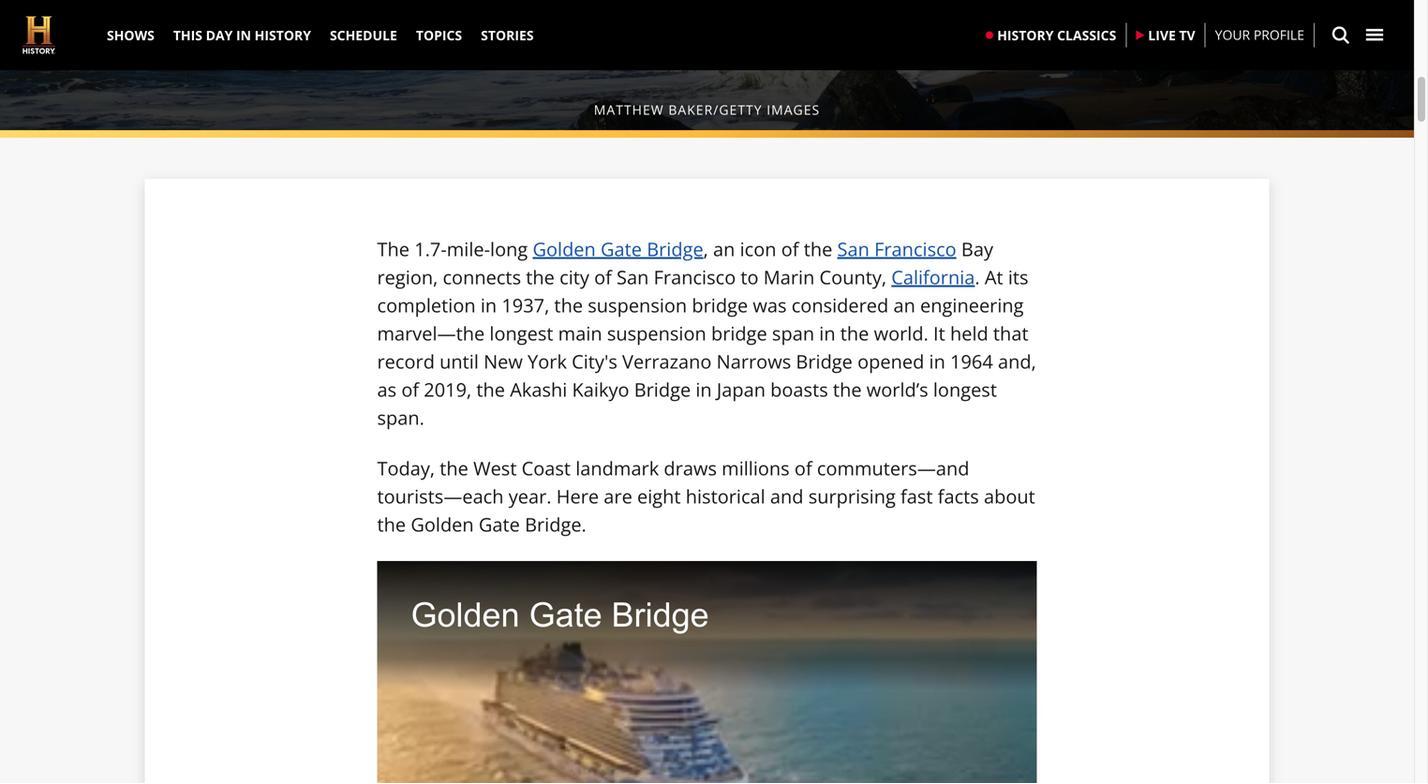 Task type: describe. For each thing, give the bounding box(es) containing it.
and,
[[998, 349, 1036, 374]]

at
[[985, 264, 1003, 290]]

topics link
[[407, 0, 472, 70]]

millions
[[722, 455, 790, 481]]

to
[[741, 264, 759, 290]]

0 vertical spatial golden
[[533, 236, 596, 262]]

0 horizontal spatial history
[[255, 26, 311, 44]]

main
[[558, 320, 602, 346]]

0 vertical spatial an
[[713, 236, 735, 262]]

matthew
[[594, 101, 664, 119]]

baker/getty
[[669, 101, 762, 119]]

today, the west coast landmark draws millions of commuters—and tourists—each year. here are eight historical and surprising fast facts about the golden gate bridge.
[[377, 455, 1035, 537]]

california link
[[891, 264, 975, 290]]

live
[[1148, 26, 1176, 44]]

stories link
[[472, 0, 543, 70]]

its
[[1008, 264, 1029, 290]]

this day in history
[[173, 26, 311, 44]]

world.
[[874, 320, 929, 346]]

bay
[[961, 236, 993, 262]]

boasts
[[770, 377, 828, 402]]

bridge opened
[[796, 349, 924, 374]]

york
[[528, 349, 567, 374]]

county,
[[820, 264, 887, 290]]

san inside bay region, connects the city of san francisco to marin county,
[[617, 264, 649, 290]]

1 horizontal spatial history
[[997, 26, 1054, 44]]

golden gate bridge link
[[533, 236, 703, 262]]

the
[[377, 236, 410, 262]]

the 1.7-mile-long golden gate bridge , an icon of the san francisco
[[377, 236, 957, 262]]

in left japan
[[696, 377, 712, 402]]

in down "considered"
[[819, 320, 836, 346]]

0 vertical spatial francisco
[[874, 236, 957, 262]]

live tv link
[[1127, 9, 1205, 61]]

history logo image
[[22, 16, 55, 54]]

world's
[[867, 377, 928, 402]]

history classics
[[997, 26, 1116, 44]]

japan
[[717, 377, 766, 402]]

draws
[[664, 455, 717, 481]]

icon
[[740, 236, 776, 262]]

in down it
[[929, 349, 945, 374]]

your
[[1215, 26, 1250, 44]]

topics
[[416, 26, 462, 44]]

1 vertical spatial suspension
[[607, 320, 706, 346]]

1937,
[[502, 292, 549, 318]]

as
[[377, 377, 397, 402]]

held
[[950, 320, 988, 346]]

marin
[[764, 264, 815, 290]]

today,
[[377, 455, 435, 481]]

the down bridge opened
[[833, 377, 862, 402]]

the down tourists—each on the left of the page
[[377, 512, 406, 537]]

california
[[891, 264, 975, 290]]

bridge.
[[525, 512, 586, 537]]

engineering
[[920, 292, 1024, 318]]

your profile
[[1215, 26, 1305, 44]]

record until
[[377, 349, 479, 374]]

west
[[473, 455, 517, 481]]

,
[[703, 236, 708, 262]]

francisco inside bay region, connects the city of san francisco to marin county,
[[654, 264, 736, 290]]

.
[[975, 264, 980, 290]]

your profile link
[[1215, 25, 1305, 45]]

are
[[604, 484, 632, 509]]

the down city
[[554, 292, 583, 318]]

day
[[206, 26, 233, 44]]

bridge inside . at its completion in 1937, the suspension bridge was considered an engineering marvel—the longest main suspension bridge span in the world. it held that record until new york city's verrazano narrows bridge opened in 1964 and, as of 2019, the akashi kaikyo bridge in japan boasts the world's longest span.
[[634, 377, 691, 402]]

of inside bay region, connects the city of san francisco to marin county,
[[594, 264, 612, 290]]

new
[[484, 349, 523, 374]]

city's
[[572, 349, 617, 374]]

images
[[767, 101, 820, 119]]

0 vertical spatial longest
[[490, 320, 553, 346]]

the up bridge opened
[[840, 320, 869, 346]]

kaikyo
[[572, 377, 629, 402]]

eight
[[637, 484, 681, 509]]

connects
[[443, 264, 521, 290]]

profile
[[1254, 26, 1305, 44]]

of up marin on the top of the page
[[781, 236, 799, 262]]

coast
[[522, 455, 571, 481]]



Task type: locate. For each thing, give the bounding box(es) containing it.
classics
[[1057, 26, 1116, 44]]

of inside today, the west coast landmark draws millions of commuters—and tourists—each year. here are eight historical and surprising fast facts about the golden gate bridge.
[[795, 455, 812, 481]]

0 horizontal spatial golden
[[411, 512, 474, 537]]

golden inside today, the west coast landmark draws millions of commuters—and tourists—each year. here are eight historical and surprising fast facts about the golden gate bridge.
[[411, 512, 474, 537]]

golden gate bridge facts image
[[0, 0, 1414, 130]]

an
[[713, 236, 735, 262], [894, 292, 915, 318]]

gate left the , at the left
[[601, 236, 642, 262]]

san down golden gate bridge link
[[617, 264, 649, 290]]

that
[[993, 320, 1029, 346]]

of right as
[[401, 377, 419, 402]]

1 vertical spatial bridge
[[634, 377, 691, 402]]

an inside . at its completion in 1937, the suspension bridge was considered an engineering marvel—the longest main suspension bridge span in the world. it held that record until new york city's verrazano narrows bridge opened in 1964 and, as of 2019, the akashi kaikyo bridge in japan boasts the world's longest span.
[[894, 292, 915, 318]]

akashi
[[510, 377, 567, 402]]

history right the in
[[255, 26, 311, 44]]

narrows
[[717, 349, 791, 374]]

longest
[[490, 320, 553, 346], [933, 377, 997, 402]]

1 horizontal spatial longest
[[933, 377, 997, 402]]

suspension down golden gate bridge link
[[588, 292, 687, 318]]

verrazano
[[622, 349, 712, 374]]

0 vertical spatial bridge
[[692, 292, 748, 318]]

0 horizontal spatial francisco
[[654, 264, 736, 290]]

1 horizontal spatial san
[[837, 236, 870, 262]]

san up county,
[[837, 236, 870, 262]]

shows link
[[97, 0, 164, 70]]

of up and
[[795, 455, 812, 481]]

1 vertical spatial bridge
[[711, 320, 767, 346]]

bay region, connects the city of san francisco to marin county,
[[377, 236, 993, 290]]

1 horizontal spatial gate
[[601, 236, 642, 262]]

of
[[781, 236, 799, 262], [594, 264, 612, 290], [401, 377, 419, 402], [795, 455, 812, 481]]

golden up city
[[533, 236, 596, 262]]

the up 1937,
[[526, 264, 555, 290]]

and
[[770, 484, 804, 509]]

matthew baker/getty images
[[594, 101, 820, 119]]

0 vertical spatial san
[[837, 236, 870, 262]]

span
[[772, 320, 814, 346]]

1964
[[950, 349, 993, 374]]

golden down tourists—each on the left of the page
[[411, 512, 474, 537]]

1 horizontal spatial francisco
[[874, 236, 957, 262]]

gate down year. at the left of the page
[[479, 512, 520, 537]]

mile-
[[447, 236, 490, 262]]

surprising
[[808, 484, 896, 509]]

1.7-
[[414, 236, 447, 262]]

0 vertical spatial gate
[[601, 236, 642, 262]]

suspension up "verrazano"
[[607, 320, 706, 346]]

bridge up narrows
[[711, 320, 767, 346]]

1 vertical spatial an
[[894, 292, 915, 318]]

0 horizontal spatial san
[[617, 264, 649, 290]]

tourists—each
[[377, 484, 504, 509]]

marvel—the
[[377, 320, 485, 346]]

considered
[[792, 292, 889, 318]]

the up marin on the top of the page
[[804, 236, 832, 262]]

francisco up california link
[[874, 236, 957, 262]]

0 horizontal spatial an
[[713, 236, 735, 262]]

longest down 1937,
[[490, 320, 553, 346]]

live tv
[[1148, 26, 1195, 44]]

schedule
[[330, 26, 397, 44]]

the up tourists—each on the left of the page
[[440, 455, 468, 481]]

an up world.
[[894, 292, 915, 318]]

0 vertical spatial suspension
[[588, 292, 687, 318]]

year.
[[509, 484, 552, 509]]

san francisco link
[[837, 236, 957, 262]]

of right city
[[594, 264, 612, 290]]

span.
[[377, 405, 424, 431]]

the inside bay region, connects the city of san francisco to marin county,
[[526, 264, 555, 290]]

region,
[[377, 264, 438, 290]]

longest down 1964
[[933, 377, 997, 402]]

suspension
[[588, 292, 687, 318], [607, 320, 706, 346]]

completion
[[377, 292, 476, 318]]

san
[[837, 236, 870, 262], [617, 264, 649, 290]]

francisco
[[874, 236, 957, 262], [654, 264, 736, 290]]

fast
[[901, 484, 933, 509]]

an right the , at the left
[[713, 236, 735, 262]]

it
[[933, 320, 945, 346]]

history left classics
[[997, 26, 1054, 44]]

1 vertical spatial francisco
[[654, 264, 736, 290]]

tv
[[1179, 26, 1195, 44]]

0 vertical spatial bridge
[[647, 236, 703, 262]]

city
[[560, 264, 589, 290]]

gate inside today, the west coast landmark draws millions of commuters—and tourists—each year. here are eight historical and surprising fast facts about the golden gate bridge.
[[479, 512, 520, 537]]

. at its completion in 1937, the suspension bridge was considered an engineering marvel—the longest main suspension bridge span in the world. it held that record until new york city's verrazano narrows bridge opened in 1964 and, as of 2019, the akashi kaikyo bridge in japan boasts the world's longest span.
[[377, 264, 1036, 431]]

commuters—and
[[817, 455, 969, 481]]

bridge down to
[[692, 292, 748, 318]]

history classics link
[[977, 9, 1126, 61]]

long
[[490, 236, 528, 262]]

this day in history link
[[164, 0, 320, 70]]

gate
[[601, 236, 642, 262], [479, 512, 520, 537]]

facts
[[938, 484, 979, 509]]

open menu image
[[1365, 26, 1384, 45]]

0 horizontal spatial longest
[[490, 320, 553, 346]]

1 horizontal spatial an
[[894, 292, 915, 318]]

of inside . at its completion in 1937, the suspension bridge was considered an engineering marvel—the longest main suspension bridge span in the world. it held that record until new york city's verrazano narrows bridge opened in 1964 and, as of 2019, the akashi kaikyo bridge in japan boasts the world's longest span.
[[401, 377, 419, 402]]

1 horizontal spatial golden
[[533, 236, 596, 262]]

bridge
[[647, 236, 703, 262], [634, 377, 691, 402]]

this
[[173, 26, 202, 44]]

historical
[[686, 484, 765, 509]]

1 vertical spatial gate
[[479, 512, 520, 537]]

about
[[984, 484, 1035, 509]]

francisco down the , at the left
[[654, 264, 736, 290]]

the down new
[[476, 377, 505, 402]]

stories
[[481, 26, 534, 44]]

2019,
[[424, 377, 472, 402]]

schedule link
[[320, 0, 407, 70]]

in down connects
[[481, 292, 497, 318]]

here
[[556, 484, 599, 509]]

shows
[[107, 26, 154, 44]]

0 horizontal spatial gate
[[479, 512, 520, 537]]

the
[[804, 236, 832, 262], [526, 264, 555, 290], [554, 292, 583, 318], [840, 320, 869, 346], [476, 377, 505, 402], [833, 377, 862, 402], [440, 455, 468, 481], [377, 512, 406, 537]]

in
[[236, 26, 251, 44]]

history
[[997, 26, 1054, 44], [255, 26, 311, 44]]

bridge
[[692, 292, 748, 318], [711, 320, 767, 346]]

1 vertical spatial san
[[617, 264, 649, 290]]

was
[[753, 292, 787, 318]]

1 vertical spatial golden
[[411, 512, 474, 537]]

1 vertical spatial longest
[[933, 377, 997, 402]]

landmark
[[576, 455, 659, 481]]

golden
[[533, 236, 596, 262], [411, 512, 474, 537]]



Task type: vqa. For each thing, say whether or not it's contained in the screenshot.
second CHECK MARK ICON element from the bottom
no



